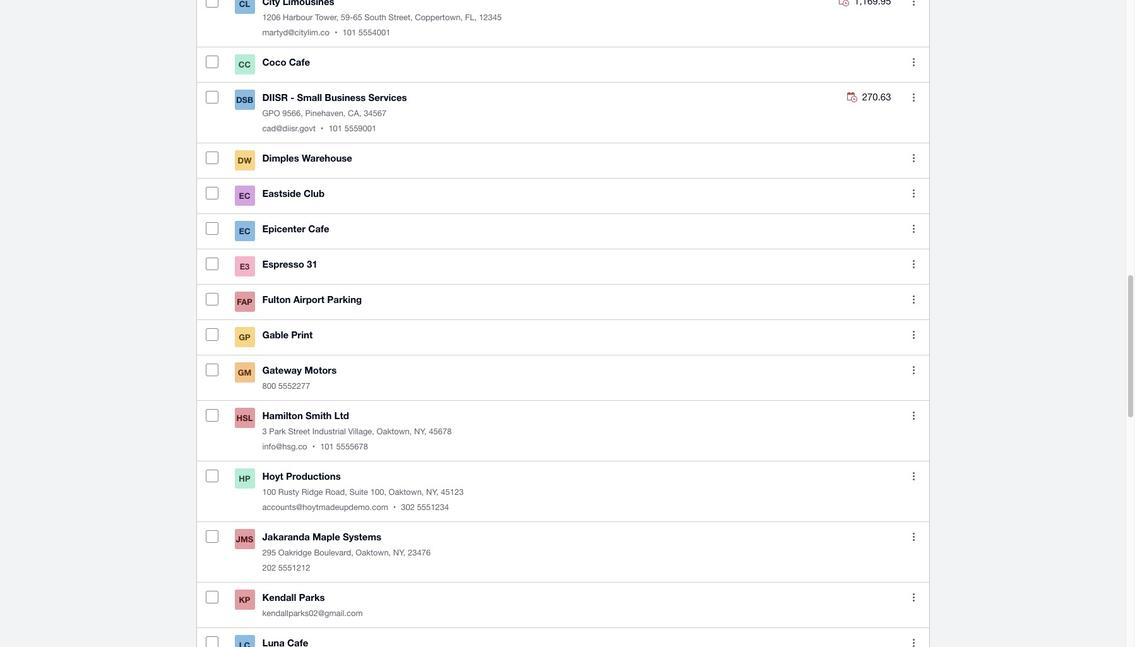 Task type: vqa. For each thing, say whether or not it's contained in the screenshot.
Hoyt
yes



Task type: describe. For each thing, give the bounding box(es) containing it.
5552277
[[278, 382, 310, 391]]

diisr - small business services gpo 9566, pinehaven, ca, 34567 cad@diisr.govt • 101 5559001
[[262, 92, 407, 133]]

4 more row options image from the top
[[913, 412, 915, 420]]

coppertown,
[[415, 13, 463, 22]]

1206 harbour tower, 59-65 south street, coppertown, fl, 12345 martyd@citylim.co • 101 5554001
[[262, 13, 502, 37]]

kendall parks kendallparks02@gmail.com
[[262, 592, 363, 618]]

hsl
[[237, 413, 253, 423]]

systems
[[343, 531, 381, 543]]

park
[[269, 427, 286, 436]]

coco
[[262, 56, 286, 68]]

gateway motors 800 5552277
[[262, 364, 337, 391]]

oaktown, for hamilton smith ltd
[[377, 427, 412, 436]]

ridge
[[302, 488, 323, 497]]

ca,
[[348, 109, 362, 118]]

45678
[[429, 427, 452, 436]]

tower,
[[315, 13, 339, 22]]

rusty
[[278, 488, 299, 497]]

6 more row options button from the top
[[901, 216, 927, 241]]

3
[[262, 427, 267, 436]]

street
[[288, 427, 310, 436]]

airport
[[293, 294, 325, 305]]

1206
[[262, 13, 281, 22]]

more row options image for eastside club
[[913, 189, 915, 197]]

302
[[401, 503, 415, 512]]

jakaranda
[[262, 531, 310, 543]]

10 more row options button from the top
[[901, 358, 927, 383]]

• inside diisr - small business services gpo 9566, pinehaven, ca, 34567 cad@diisr.govt • 101 5559001
[[321, 124, 324, 133]]

9566,
[[282, 109, 303, 118]]

10 more row options image from the top
[[913, 639, 915, 647]]

ny, for hamilton smith ltd
[[414, 427, 427, 436]]

hoyt
[[262, 471, 283, 482]]

dsb
[[236, 95, 253, 105]]

parks
[[299, 592, 325, 603]]

gp
[[239, 332, 251, 342]]

warehouse
[[302, 152, 352, 164]]

ec for epicenter cafe
[[239, 226, 250, 236]]

parking
[[327, 294, 362, 305]]

5554001
[[359, 28, 391, 37]]

gable print
[[262, 329, 313, 340]]

dimples warehouse
[[262, 152, 352, 164]]

1 more row options button from the top
[[901, 0, 927, 14]]

• inside hamilton smith ltd 3 park street industrial village, oaktown, ny, 45678 info@hsg.co • 101 5555678
[[312, 442, 315, 452]]

8 more row options button from the top
[[901, 287, 927, 312]]

23476
[[408, 548, 431, 558]]

65
[[353, 13, 362, 22]]

14 more row options button from the top
[[901, 585, 927, 610]]

fap
[[237, 297, 252, 307]]

productions
[[286, 471, 341, 482]]

cafe for epicenter cafe
[[308, 223, 329, 234]]

more row options image for dsb
[[913, 93, 915, 101]]

45123
[[441, 488, 464, 497]]

gable
[[262, 329, 289, 340]]

diisr
[[262, 92, 288, 103]]

dimples
[[262, 152, 299, 164]]

eastside
[[262, 188, 301, 199]]

fl,
[[465, 13, 477, 22]]

cafe for coco cafe
[[289, 56, 310, 68]]

1 more row options image from the top
[[913, 0, 915, 6]]

kendallparks02@gmail.com
[[262, 609, 363, 618]]

3 more row options button from the top
[[901, 85, 927, 110]]

4 more row options button from the top
[[901, 145, 927, 171]]

270.63 link
[[847, 90, 891, 105]]

boulevard,
[[314, 548, 353, 558]]

info@hsg.co
[[262, 442, 307, 452]]

cc
[[239, 59, 251, 70]]

suite
[[349, 488, 368, 497]]

south
[[365, 13, 386, 22]]

motors
[[304, 364, 337, 376]]

coco cafe
[[262, 56, 310, 68]]

101 for business
[[329, 124, 342, 133]]

industrial
[[312, 427, 346, 436]]

street,
[[389, 13, 413, 22]]

31
[[307, 258, 317, 270]]



Task type: locate. For each thing, give the bounding box(es) containing it.
7 more row options image from the top
[[913, 366, 915, 374]]

ny, inside hoyt productions 100 rusty ridge road, suite 100, oaktown, ny, 45123 accounts@hoytmadeupdemo.com • 302 5551234
[[426, 488, 439, 497]]

ltd
[[334, 410, 349, 421]]

more row options image for gable print
[[913, 331, 915, 339]]

1 vertical spatial ec
[[239, 226, 250, 236]]

oaktown, up 302
[[389, 488, 424, 497]]

1 more row options image from the top
[[913, 58, 915, 66]]

• left 302
[[393, 503, 396, 512]]

hoyt productions 100 rusty ridge road, suite 100, oaktown, ny, 45123 accounts@hoytmadeupdemo.com • 302 5551234
[[262, 471, 464, 512]]

road,
[[325, 488, 347, 497]]

cad@diisr.govt
[[262, 124, 316, 133]]

101 down pinehaven,
[[329, 124, 342, 133]]

more row options image for fap
[[913, 295, 915, 304]]

7 more row options button from the top
[[901, 251, 927, 277]]

cafe right epicenter
[[308, 223, 329, 234]]

small
[[297, 92, 322, 103]]

2 vertical spatial oaktown,
[[356, 548, 391, 558]]

hamilton
[[262, 410, 303, 421]]

more row options image
[[913, 58, 915, 66], [913, 189, 915, 197], [913, 331, 915, 339], [913, 412, 915, 420], [913, 472, 915, 480]]

101 down 59-
[[343, 28, 356, 37]]

dw
[[238, 155, 252, 166]]

2 more row options image from the top
[[913, 189, 915, 197]]

• inside hoyt productions 100 rusty ridge road, suite 100, oaktown, ny, 45123 accounts@hoytmadeupdemo.com • 302 5551234
[[393, 503, 396, 512]]

0 vertical spatial cafe
[[289, 56, 310, 68]]

espresso
[[262, 258, 304, 270]]

more row options image for gm
[[913, 366, 915, 374]]

5551212
[[278, 563, 310, 573]]

harbour
[[283, 13, 313, 22]]

kp
[[239, 595, 250, 605]]

4 more row options image from the top
[[913, 225, 915, 233]]

59-
[[341, 13, 353, 22]]

1 vertical spatial oaktown,
[[389, 488, 424, 497]]

13 more row options button from the top
[[901, 524, 927, 550]]

5 more row options image from the top
[[913, 260, 915, 268]]

ny, inside hamilton smith ltd 3 park street industrial village, oaktown, ny, 45678 info@hsg.co • 101 5555678
[[414, 427, 427, 436]]

gateway
[[262, 364, 302, 376]]

101
[[343, 28, 356, 37], [329, 124, 342, 133], [320, 442, 334, 452]]

ny, inside jakaranda maple systems 295 oakridge boulevard, oaktown, ny, 23476 202 5551212
[[393, 548, 406, 558]]

0 vertical spatial ec
[[239, 191, 250, 201]]

2 ec from the top
[[239, 226, 250, 236]]

pinehaven,
[[305, 109, 346, 118]]

• inside 1206 harbour tower, 59-65 south street, coppertown, fl, 12345 martyd@citylim.co • 101 5554001
[[335, 28, 338, 37]]

9 more row options image from the top
[[913, 593, 915, 602]]

3 more row options image from the top
[[913, 154, 915, 162]]

800
[[262, 382, 276, 391]]

oaktown, inside jakaranda maple systems 295 oakridge boulevard, oaktown, ny, 23476 202 5551212
[[356, 548, 391, 558]]

12345
[[479, 13, 502, 22]]

more row options image for coco cafe
[[913, 58, 915, 66]]

smith
[[306, 410, 332, 421]]

gm
[[238, 368, 252, 378]]

101 inside diisr - small business services gpo 9566, pinehaven, ca, 34567 cad@diisr.govt • 101 5559001
[[329, 124, 342, 133]]

1 vertical spatial cafe
[[308, 223, 329, 234]]

• down 'tower,'
[[335, 28, 338, 37]]

101 down industrial
[[320, 442, 334, 452]]

jakaranda maple systems 295 oakridge boulevard, oaktown, ny, 23476 202 5551212
[[262, 531, 431, 573]]

6 more row options image from the top
[[913, 295, 915, 304]]

2 vertical spatial ny,
[[393, 548, 406, 558]]

ny, for hoyt productions
[[426, 488, 439, 497]]

5559001
[[345, 124, 377, 133]]

101 for 59-
[[343, 28, 356, 37]]

oaktown, for hoyt productions
[[389, 488, 424, 497]]

oaktown, down systems
[[356, 548, 391, 558]]

epicenter cafe
[[262, 223, 329, 234]]

club
[[304, 188, 325, 199]]

business
[[325, 92, 366, 103]]

ec up e3
[[239, 226, 250, 236]]

1 ec from the top
[[239, 191, 250, 201]]

0 vertical spatial 101
[[343, 28, 356, 37]]

kendall
[[262, 592, 296, 603]]

0 vertical spatial ny,
[[414, 427, 427, 436]]

oaktown, right village,
[[377, 427, 412, 436]]

cafe right coco
[[289, 56, 310, 68]]

8 more row options image from the top
[[913, 533, 915, 541]]

5555678
[[336, 442, 368, 452]]

5 more row options button from the top
[[901, 181, 927, 206]]

more row options button
[[901, 0, 927, 14], [901, 49, 927, 75], [901, 85, 927, 110], [901, 145, 927, 171], [901, 181, 927, 206], [901, 216, 927, 241], [901, 251, 927, 277], [901, 287, 927, 312], [901, 322, 927, 347], [901, 358, 927, 383], [901, 403, 927, 428], [901, 464, 927, 489], [901, 524, 927, 550], [901, 585, 927, 610], [901, 630, 927, 647]]

100,
[[370, 488, 386, 497]]

101 inside hamilton smith ltd 3 park street industrial village, oaktown, ny, 45678 info@hsg.co • 101 5555678
[[320, 442, 334, 452]]

maple
[[313, 531, 340, 543]]

2 more row options button from the top
[[901, 49, 927, 75]]

34567
[[364, 109, 387, 118]]

2 vertical spatial 101
[[320, 442, 334, 452]]

e3
[[240, 262, 250, 272]]

15 more row options button from the top
[[901, 630, 927, 647]]

2 more row options image from the top
[[913, 93, 915, 101]]

270.63
[[862, 92, 891, 102]]

martyd@citylim.co
[[262, 28, 330, 37]]

295
[[262, 548, 276, 558]]

jms
[[236, 534, 253, 544]]

fulton
[[262, 294, 291, 305]]

ny, left 45678
[[414, 427, 427, 436]]

•
[[335, 28, 338, 37], [321, 124, 324, 133], [312, 442, 315, 452], [393, 503, 396, 512]]

ny, left 23476
[[393, 548, 406, 558]]

oaktown, inside hamilton smith ltd 3 park street industrial village, oaktown, ny, 45678 info@hsg.co • 101 5555678
[[377, 427, 412, 436]]

5 more row options image from the top
[[913, 472, 915, 480]]

more row options image for dw
[[913, 154, 915, 162]]

hamilton smith ltd 3 park street industrial village, oaktown, ny, 45678 info@hsg.co • 101 5555678
[[262, 410, 452, 452]]

more row options image for kp
[[913, 593, 915, 602]]

0 vertical spatial oaktown,
[[377, 427, 412, 436]]

more row options image for ec
[[913, 225, 915, 233]]

oaktown, inside hoyt productions 100 rusty ridge road, suite 100, oaktown, ny, 45123 accounts@hoytmadeupdemo.com • 302 5551234
[[389, 488, 424, 497]]

more row options image
[[913, 0, 915, 6], [913, 93, 915, 101], [913, 154, 915, 162], [913, 225, 915, 233], [913, 260, 915, 268], [913, 295, 915, 304], [913, 366, 915, 374], [913, 533, 915, 541], [913, 593, 915, 602], [913, 639, 915, 647]]

-
[[291, 92, 294, 103]]

202
[[262, 563, 276, 573]]

101 inside 1206 harbour tower, 59-65 south street, coppertown, fl, 12345 martyd@citylim.co • 101 5554001
[[343, 28, 356, 37]]

more row options image for e3
[[913, 260, 915, 268]]

eastside club
[[262, 188, 325, 199]]

ny,
[[414, 427, 427, 436], [426, 488, 439, 497], [393, 548, 406, 558]]

100
[[262, 488, 276, 497]]

ec down "dw"
[[239, 191, 250, 201]]

oakridge
[[278, 548, 312, 558]]

ny, up 5551234
[[426, 488, 439, 497]]

services
[[368, 92, 407, 103]]

accounts@hoytmadeupdemo.com
[[262, 503, 388, 512]]

• down industrial
[[312, 442, 315, 452]]

cafe
[[289, 56, 310, 68], [308, 223, 329, 234]]

hp
[[239, 474, 250, 484]]

gpo
[[262, 109, 280, 118]]

print
[[291, 329, 313, 340]]

oaktown,
[[377, 427, 412, 436], [389, 488, 424, 497], [356, 548, 391, 558]]

village,
[[348, 427, 374, 436]]

epicenter
[[262, 223, 306, 234]]

• down pinehaven,
[[321, 124, 324, 133]]

3 more row options image from the top
[[913, 331, 915, 339]]

12 more row options button from the top
[[901, 464, 927, 489]]

1 vertical spatial 101
[[329, 124, 342, 133]]

5551234
[[417, 503, 449, 512]]

ec for eastside club
[[239, 191, 250, 201]]

more row options image for jms
[[913, 533, 915, 541]]

fulton airport parking
[[262, 294, 362, 305]]

9 more row options button from the top
[[901, 322, 927, 347]]

11 more row options button from the top
[[901, 403, 927, 428]]

1 vertical spatial ny,
[[426, 488, 439, 497]]



